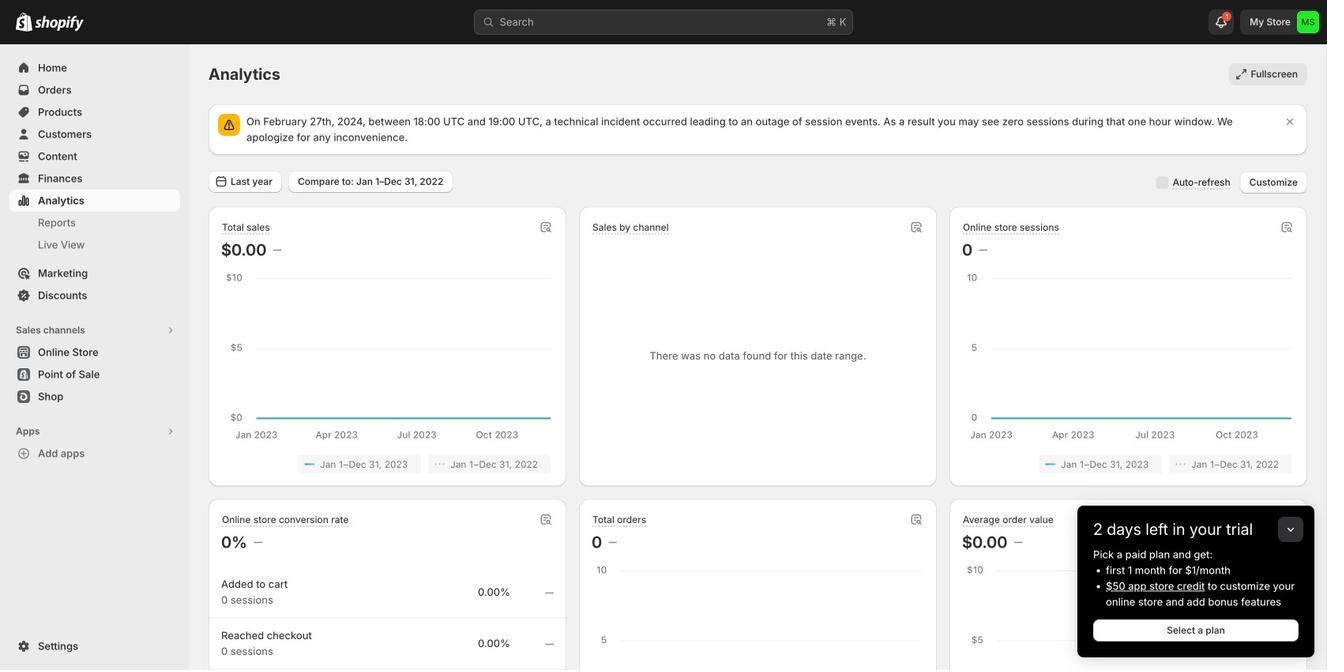 Task type: vqa. For each thing, say whether or not it's contained in the screenshot.
tooltip
no



Task type: describe. For each thing, give the bounding box(es) containing it.
my store image
[[1298, 11, 1320, 33]]

2 list from the left
[[966, 455, 1292, 474]]



Task type: locate. For each thing, give the bounding box(es) containing it.
1 horizontal spatial shopify image
[[35, 16, 84, 31]]

list
[[224, 455, 551, 474], [966, 455, 1292, 474]]

0 horizontal spatial shopify image
[[16, 12, 32, 31]]

0 horizontal spatial list
[[224, 455, 551, 474]]

1 list from the left
[[224, 455, 551, 474]]

shopify image
[[16, 12, 32, 31], [35, 16, 84, 31]]

1 horizontal spatial list
[[966, 455, 1292, 474]]



